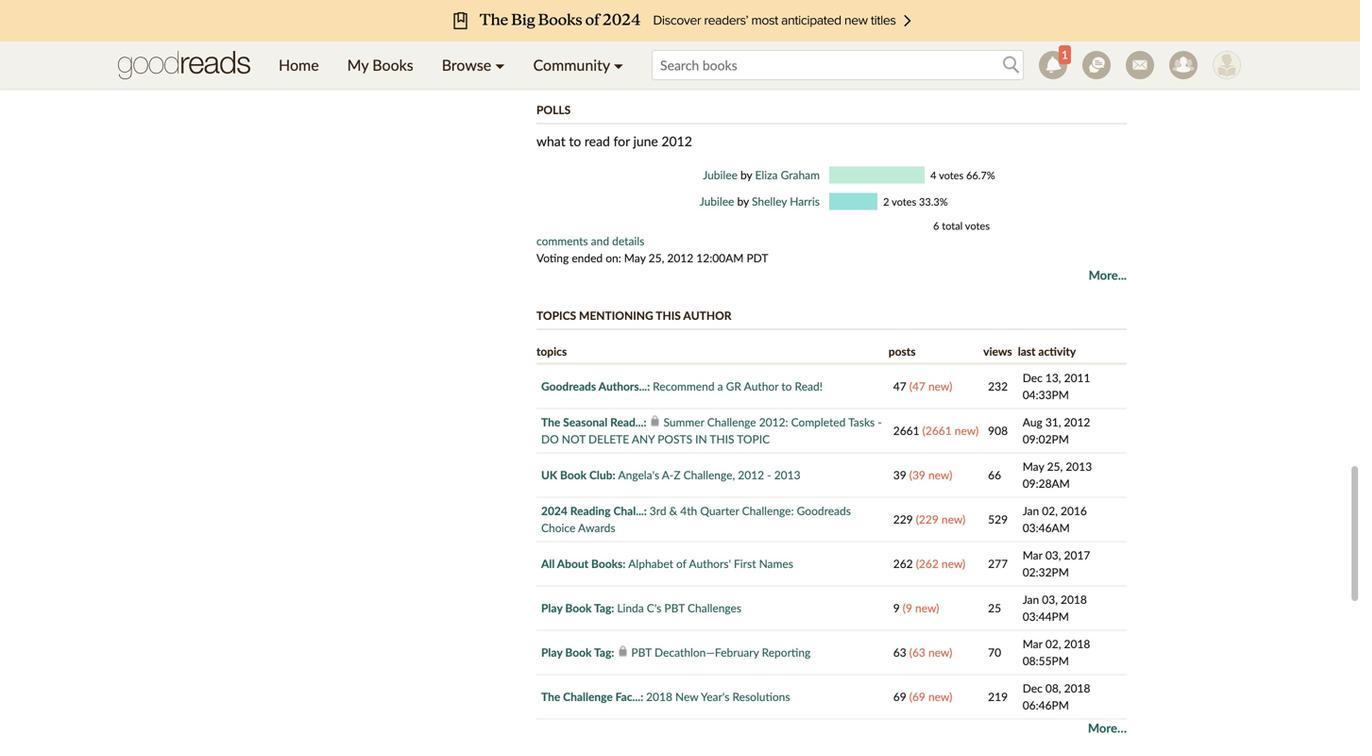 Task type: vqa. For each thing, say whether or not it's contained in the screenshot.
9th → from the top of the page
no



Task type: describe. For each thing, give the bounding box(es) containing it.
03:44pm
[[1023, 610, 1069, 624]]

229 (229 new)
[[894, 513, 966, 527]]

about
[[557, 557, 589, 571]]

2012 down topic
[[738, 469, 764, 482]]

new) for (262
[[942, 557, 966, 571]]

read...:
[[610, 416, 647, 429]]

jubilee for jubilee by shelley harris
[[700, 195, 734, 208]]

this topic has been closed to new comments. image for tag:
[[617, 646, 629, 658]]

summer challenge 2012:  completed tasks - do not delete any posts in this topic link
[[541, 416, 882, 446]]

aug
[[1023, 416, 1043, 429]]

eliza graham link
[[755, 168, 820, 182]]

47
[[894, 380, 907, 394]]

topics
[[537, 345, 567, 359]]

mentioning
[[579, 309, 654, 323]]

&
[[670, 505, 678, 518]]

9 (9 new)
[[894, 602, 939, 616]]

goodreads inside the 3rd & 4th quarter challenge: goodreads choice awards
[[797, 505, 851, 518]]

(2661
[[923, 424, 952, 438]]

read!
[[795, 380, 823, 394]]

challenge for summer
[[707, 416, 756, 429]]

more... link
[[1089, 267, 1127, 284]]

shelley harris link
[[752, 195, 820, 208]]

▾ for browse ▾
[[495, 56, 505, 74]]

do
[[541, 433, 559, 446]]

reading
[[570, 505, 611, 518]]

uk book club: angela's a-z challenge, 2012 - 2013
[[541, 469, 801, 482]]

47 (47 new)
[[894, 380, 953, 394]]

votes for 2
[[892, 196, 917, 208]]

13,
[[1046, 371, 1061, 385]]

3rd & 4th quarter challenge: goodreads choice awards
[[541, 505, 851, 535]]

jan for jan 02, 2016 03:46am
[[1023, 505, 1039, 518]]

262
[[894, 557, 913, 571]]

votes for 4
[[939, 169, 964, 182]]

2018 for 03:44pm
[[1061, 593, 1087, 607]]

529
[[988, 513, 1008, 527]]

pbt decathlon—february reporting
[[631, 646, 811, 660]]

the seasonal read...: link
[[541, 416, 647, 429]]

pdt
[[747, 251, 769, 265]]

play book tag: link for 9
[[541, 602, 614, 616]]

03, for jan
[[1042, 593, 1058, 607]]

2018 for 08:55pm
[[1064, 638, 1091, 651]]

mar for mar 02, 2018 08:55pm
[[1023, 638, 1043, 651]]

new) for (47
[[929, 380, 953, 394]]

community ▾ button
[[519, 42, 638, 89]]

277
[[988, 557, 1008, 571]]

book for uk book club:
[[560, 469, 587, 482]]

alphabet of authors' first names link
[[629, 557, 794, 571]]

1 for 1 likes
[[998, 26, 1004, 39]]

votes inside 6 total votes comments and details voting ended on: may 25, 2012 12:00am pdt
[[965, 220, 990, 232]]

(262
[[916, 557, 939, 571]]

03:46am
[[1023, 522, 1070, 535]]

c's
[[647, 602, 662, 616]]

2012 inside aug 31, 2012 09:02pm
[[1064, 416, 1091, 429]]

home
[[279, 56, 319, 74]]

may inside "may 25, 2013 09:28am"
[[1023, 460, 1044, 474]]

browse ▾
[[442, 56, 505, 74]]

908
[[988, 424, 1008, 438]]

seasonal
[[563, 416, 608, 429]]

02, for jan
[[1042, 505, 1058, 518]]

(2661 new) link
[[923, 424, 979, 438]]

any
[[632, 433, 655, 446]]

challenges
[[688, 602, 742, 616]]

details
[[612, 234, 645, 248]]

fac...:
[[616, 691, 644, 704]]

for
[[614, 133, 630, 149]]

3rd
[[650, 505, 667, 518]]

not
[[562, 433, 586, 446]]

2 vertical spatial book
[[565, 646, 592, 660]]

(9 new) link
[[903, 602, 939, 616]]

(63
[[910, 646, 926, 660]]

jan for jan 03, 2018 03:44pm
[[1023, 593, 1039, 607]]

advertisement element
[[234, 0, 518, 17]]

eliza for by
[[755, 168, 778, 182]]

1 likes link
[[998, 26, 1027, 39]]

0 horizontal spatial 2013
[[774, 469, 801, 482]]

topics
[[537, 309, 576, 323]]

(39
[[910, 469, 926, 482]]

2012 right 'june'
[[662, 133, 692, 149]]

harris
[[790, 195, 820, 208]]

first
[[734, 557, 756, 571]]

see
[[961, 61, 981, 77]]

1 vertical spatial pbt
[[631, 646, 652, 660]]

names
[[759, 557, 794, 571]]

friend requests image
[[1170, 51, 1198, 79]]

eliza for all
[[999, 61, 1025, 77]]

06:46pm
[[1023, 699, 1069, 713]]

219
[[988, 691, 1008, 704]]

play book tag: linda c's pbt challenges
[[541, 602, 742, 616]]

jan 02, 2016 03:46am
[[1023, 505, 1087, 535]]

09:28am
[[1023, 477, 1070, 491]]

aug 31, 2012 09:02pm
[[1023, 416, 1091, 446]]

(262 new) link
[[916, 557, 966, 571]]

club:
[[590, 469, 616, 482]]

chal...:
[[614, 505, 647, 518]]

uk book club: link
[[541, 469, 616, 482]]

of
[[676, 557, 687, 571]]

262 (262 new)
[[894, 557, 966, 571]]

choice
[[541, 522, 576, 535]]

jubilee link for jubilee by eliza graham
[[703, 168, 738, 182]]

last
[[1018, 345, 1036, 359]]

9
[[894, 602, 900, 616]]

all
[[984, 61, 996, 77]]

229
[[894, 513, 913, 527]]

2013 inside "may 25, 2013 09:28am"
[[1066, 460, 1092, 474]]

1 vertical spatial -
[[767, 469, 772, 482]]

reporting
[[762, 646, 811, 660]]

25, inside "may 25, 2013 09:28am"
[[1047, 460, 1063, 474]]

june
[[633, 133, 658, 149]]

this
[[710, 433, 735, 446]]

6
[[933, 220, 939, 232]]

new) for (39
[[929, 469, 953, 482]]

jubilee for jubilee by eliza graham
[[703, 168, 738, 182]]

2012 inside 6 total votes comments and details voting ended on: may 25, 2012 12:00am pdt
[[667, 251, 694, 265]]

summer
[[664, 416, 705, 429]]

tag: for play book tag: linda c's pbt challenges
[[594, 602, 614, 616]]

70
[[988, 646, 1002, 660]]

play for play book tag: linda c's pbt challenges
[[541, 602, 563, 616]]

2018 left new on the bottom of page
[[646, 691, 673, 704]]

1 horizontal spatial author
[[744, 380, 779, 394]]

1 button
[[1032, 42, 1075, 89]]

2018 new year's resolutions link
[[646, 691, 790, 704]]



Task type: locate. For each thing, give the bounding box(es) containing it.
1 vertical spatial 1
[[1062, 48, 1068, 61]]

new) right the (262 on the bottom
[[942, 557, 966, 571]]

0 vertical spatial 1
[[998, 26, 1004, 39]]

0 vertical spatial eliza
[[999, 61, 1025, 77]]

03, for mar
[[1046, 549, 1061, 563]]

2018 for 06:46pm
[[1064, 682, 1091, 696]]

mar inside mar 02, 2018 08:55pm
[[1023, 638, 1043, 651]]

0 horizontal spatial challenge
[[563, 691, 613, 704]]

the down the 'play book tag:'
[[541, 691, 560, 704]]

jubilee link
[[703, 168, 738, 182], [700, 195, 734, 208]]

author right gr in the right bottom of the page
[[744, 380, 779, 394]]

awards
[[578, 522, 616, 535]]

activity
[[1039, 345, 1076, 359]]

1 vertical spatial challenge
[[563, 691, 613, 704]]

69 (69 new)
[[894, 691, 953, 704]]

1 horizontal spatial goodreads
[[797, 505, 851, 518]]

2 votes             33.3%
[[883, 196, 948, 208]]

polls
[[537, 103, 571, 117]]

2 the from the top
[[541, 691, 560, 704]]

2012:
[[759, 416, 788, 429]]

0 vertical spatial jubilee link
[[703, 168, 738, 182]]

goodreads right the challenge:
[[797, 505, 851, 518]]

12:00am
[[697, 251, 744, 265]]

02, inside jan 02, 2016 03:46am
[[1042, 505, 1058, 518]]

recommend
[[653, 380, 715, 394]]

0 horizontal spatial may
[[624, 251, 646, 265]]

this topic has been closed to new comments. image down linda
[[617, 646, 629, 658]]

new) for (2661
[[955, 424, 979, 438]]

25,
[[649, 251, 664, 265], [1047, 460, 1063, 474]]

1 horizontal spatial 25,
[[1047, 460, 1063, 474]]

»
[[1121, 61, 1127, 77]]

jan inside jan 02, 2016 03:46am
[[1023, 505, 1039, 518]]

1 ▾ from the left
[[495, 56, 505, 74]]

▾ right community
[[614, 56, 624, 74]]

views
[[984, 345, 1012, 359]]

1 vertical spatial this topic has been closed to new comments. image
[[617, 646, 629, 658]]

2 vertical spatial votes
[[965, 220, 990, 232]]

0 vertical spatial the
[[541, 416, 560, 429]]

25
[[988, 602, 1002, 616]]

jubilee link up jubilee by shelley harris
[[703, 168, 738, 182]]

mar up '02:32pm'
[[1023, 549, 1043, 563]]

author right 'this'
[[683, 309, 732, 323]]

dec inside dec 13, 2011 04:33pm
[[1023, 371, 1043, 385]]

3rd & 4th quarter challenge: goodreads choice awards link
[[541, 505, 851, 535]]

1 play from the top
[[541, 602, 563, 616]]

new) right (9
[[915, 602, 939, 616]]

02, inside mar 02, 2018 08:55pm
[[1046, 638, 1061, 651]]

new) right (47
[[929, 380, 953, 394]]

to left read!
[[782, 380, 792, 394]]

0 vertical spatial play book tag: link
[[541, 602, 614, 616]]

authors'
[[689, 557, 731, 571]]

1 vertical spatial jubilee link
[[700, 195, 734, 208]]

2018 inside dec 08, 2018 06:46pm
[[1064, 682, 1091, 696]]

2 mar from the top
[[1023, 638, 1043, 651]]

may inside 6 total votes comments and details voting ended on: may 25, 2012 12:00am pdt
[[624, 251, 646, 265]]

tag: left linda
[[594, 602, 614, 616]]

▾ inside browse ▾ dropdown button
[[495, 56, 505, 74]]

25, right on:
[[649, 251, 664, 265]]

1 vertical spatial 03,
[[1042, 593, 1058, 607]]

play book tag: link
[[541, 602, 614, 616], [541, 646, 614, 660]]

1 horizontal spatial votes
[[939, 169, 964, 182]]

1 horizontal spatial challenge
[[707, 416, 756, 429]]

0 horizontal spatial 1
[[998, 26, 1004, 39]]

2018 right the 08,
[[1064, 682, 1091, 696]]

notifications element
[[1039, 45, 1071, 79]]

2012 right 31, on the bottom
[[1064, 416, 1091, 429]]

dec for dec 13, 2011 04:33pm
[[1023, 371, 1043, 385]]

eliza right 'all'
[[999, 61, 1025, 77]]

33.3%
[[919, 196, 948, 208]]

this topic has been closed to new comments. image
[[649, 416, 661, 427], [617, 646, 629, 658]]

new) right (2661
[[955, 424, 979, 438]]

dec left the 08,
[[1023, 682, 1043, 696]]

2024 reading chal...: link
[[541, 505, 647, 518]]

2 tag: from the top
[[594, 646, 614, 660]]

jan inside jan 03, 2018 03:44pm
[[1023, 593, 1039, 607]]

new) for (69
[[929, 691, 953, 704]]

jan
[[1023, 505, 1039, 518], [1023, 593, 1039, 607]]

home link
[[265, 42, 333, 89]]

2011
[[1064, 371, 1091, 385]]

new) right (63
[[929, 646, 953, 660]]

1 play book tag: link from the top
[[541, 602, 614, 616]]

1 inside notifications "element"
[[1062, 48, 1068, 61]]

mar inside mar 03, 2017 02:32pm
[[1023, 549, 1043, 563]]

0 vertical spatial votes
[[939, 169, 964, 182]]

1 vertical spatial the
[[541, 691, 560, 704]]

1 vertical spatial mar
[[1023, 638, 1043, 651]]

by left shelley
[[737, 195, 749, 208]]

play for play book tag:
[[541, 646, 563, 660]]

0 horizontal spatial goodreads
[[541, 380, 596, 394]]

graham's
[[1028, 61, 1078, 77]]

book right uk
[[560, 469, 587, 482]]

2 dec from the top
[[1023, 682, 1043, 696]]

1 horizontal spatial this topic has been closed to new comments. image
[[649, 416, 661, 427]]

new) for (9
[[915, 602, 939, 616]]

book for play book tag:
[[565, 602, 592, 616]]

the for the seasonal read...:
[[541, 416, 560, 429]]

mar for mar 03, 2017 02:32pm
[[1023, 549, 1043, 563]]

1 horizontal spatial eliza
[[999, 61, 1025, 77]]

1 dec from the top
[[1023, 371, 1043, 385]]

(229 new) link
[[916, 513, 966, 527]]

0 horizontal spatial pbt
[[631, 646, 652, 660]]

1 horizontal spatial to
[[782, 380, 792, 394]]

on:
[[606, 251, 621, 265]]

dec 13, 2011 04:33pm
[[1023, 371, 1091, 402]]

(63 new) link
[[910, 646, 953, 660]]

books
[[372, 56, 414, 74]]

0 horizontal spatial this topic has been closed to new comments. image
[[617, 646, 629, 658]]

25, up 09:28am
[[1047, 460, 1063, 474]]

1 vertical spatial votes
[[892, 196, 917, 208]]

0 horizontal spatial -
[[767, 469, 772, 482]]

posts
[[658, 433, 693, 446]]

(39 new) link
[[910, 469, 953, 482]]

- right tasks
[[878, 416, 882, 429]]

by for eliza graham
[[741, 168, 752, 182]]

0 horizontal spatial eliza
[[755, 168, 778, 182]]

jubilee by shelley harris
[[700, 195, 820, 208]]

1 vertical spatial play
[[541, 646, 563, 660]]

2 play from the top
[[541, 646, 563, 660]]

66.7%
[[967, 169, 995, 182]]

jubilee link down 'jubilee by eliza graham'
[[700, 195, 734, 208]]

resolutions
[[733, 691, 790, 704]]

04:33pm
[[1023, 388, 1069, 402]]

jan up the 03:44pm
[[1023, 593, 1039, 607]]

community
[[533, 56, 610, 74]]

66
[[988, 469, 1002, 482]]

1 vertical spatial goodreads
[[797, 505, 851, 518]]

- up the challenge:
[[767, 469, 772, 482]]

2 horizontal spatial votes
[[965, 220, 990, 232]]

pbt right c's
[[665, 602, 685, 616]]

1 horizontal spatial ▾
[[614, 56, 624, 74]]

1 vertical spatial book
[[565, 602, 592, 616]]

1 mar from the top
[[1023, 549, 1043, 563]]

new)
[[929, 380, 953, 394], [955, 424, 979, 438], [929, 469, 953, 482], [942, 513, 966, 527], [942, 557, 966, 571], [915, 602, 939, 616], [929, 646, 953, 660], [929, 691, 953, 704]]

0 horizontal spatial ▾
[[495, 56, 505, 74]]

02, for mar
[[1046, 638, 1061, 651]]

- inside summer challenge 2012:  completed tasks - do not delete any posts in this topic
[[878, 416, 882, 429]]

Search for books to add to your shelves search field
[[652, 50, 1024, 80]]

1 vertical spatial tag:
[[594, 646, 614, 660]]

challenge:
[[742, 505, 794, 518]]

jan 03, 2018 03:44pm
[[1023, 593, 1087, 624]]

08:55pm
[[1023, 655, 1069, 668]]

▾ inside community ▾ dropdown button
[[614, 56, 624, 74]]

1 vertical spatial author
[[744, 380, 779, 394]]

the for the challenge fac...: 2018 new year's resolutions
[[541, 691, 560, 704]]

▾ for community ▾
[[614, 56, 624, 74]]

0 vertical spatial challenge
[[707, 416, 756, 429]]

dec inside dec 08, 2018 06:46pm
[[1023, 682, 1043, 696]]

4
[[931, 169, 937, 182]]

03, up the 03:44pm
[[1042, 593, 1058, 607]]

this topic has been closed to new comments. image up any
[[649, 416, 661, 427]]

1 vertical spatial may
[[1023, 460, 1044, 474]]

2012 left 12:00am
[[667, 251, 694, 265]]

mar up 08:55pm
[[1023, 638, 1043, 651]]

03, inside jan 03, 2018 03:44pm
[[1042, 593, 1058, 607]]

2018 up 08:55pm
[[1064, 638, 1091, 651]]

play down "all"
[[541, 602, 563, 616]]

0 vertical spatial 03,
[[1046, 549, 1061, 563]]

Search books text field
[[652, 50, 1024, 80]]

linda
[[617, 602, 644, 616]]

0 vertical spatial to
[[569, 133, 581, 149]]

09:02pm
[[1023, 433, 1069, 446]]

votes right 2
[[892, 196, 917, 208]]

the up do
[[541, 416, 560, 429]]

quotes
[[1081, 61, 1118, 77]]

0 vertical spatial book
[[560, 469, 587, 482]]

1 vertical spatial dec
[[1023, 682, 1043, 696]]

0 vertical spatial goodreads
[[541, 380, 596, 394]]

1 horizontal spatial 2013
[[1066, 460, 1092, 474]]

2018 inside jan 03, 2018 03:44pm
[[1061, 593, 1087, 607]]

voting
[[537, 251, 569, 265]]

2018
[[1061, 593, 1087, 607], [1064, 638, 1091, 651], [1064, 682, 1091, 696], [646, 691, 673, 704]]

0 horizontal spatial to
[[569, 133, 581, 149]]

play
[[541, 602, 563, 616], [541, 646, 563, 660]]

2 jan from the top
[[1023, 593, 1039, 607]]

1 vertical spatial play book tag: link
[[541, 646, 614, 660]]

0 vertical spatial pbt
[[665, 602, 685, 616]]

▾ right browse
[[495, 56, 505, 74]]

2661
[[894, 424, 920, 438]]

1 horizontal spatial 1
[[1062, 48, 1068, 61]]

1 vertical spatial by
[[737, 195, 749, 208]]

1 vertical spatial 25,
[[1047, 460, 1063, 474]]

dec 08, 2018 06:46pm
[[1023, 682, 1091, 713]]

0 vertical spatial 02,
[[1042, 505, 1058, 518]]

6 total votes comments and details voting ended on: may 25, 2012 12:00am pdt
[[537, 220, 990, 265]]

jan up 03:46am
[[1023, 505, 1039, 518]]

2016
[[1061, 505, 1087, 518]]

03, up '02:32pm'
[[1046, 549, 1061, 563]]

summer challenge 2012:  completed tasks - do not delete any posts in this topic
[[541, 416, 882, 446]]

book up the challenge fac...: link
[[565, 646, 592, 660]]

0 horizontal spatial votes
[[892, 196, 917, 208]]

angela's
[[618, 469, 660, 482]]

63 (63 new)
[[894, 646, 953, 660]]

my group discussions image
[[1083, 51, 1111, 79]]

02, up 03:46am
[[1042, 505, 1058, 518]]

tag: for play book tag:
[[594, 646, 614, 660]]

pbt down play book tag: linda c's pbt challenges
[[631, 646, 652, 660]]

03, inside mar 03, 2017 02:32pm
[[1046, 549, 1061, 563]]

0 horizontal spatial 25,
[[649, 251, 664, 265]]

0 vertical spatial tag:
[[594, 602, 614, 616]]

challenge,
[[684, 469, 735, 482]]

eliza up shelley
[[755, 168, 778, 182]]

inbox image
[[1126, 51, 1154, 79]]

(229
[[916, 513, 939, 527]]

new) for (63
[[929, 646, 953, 660]]

02, up 08:55pm
[[1046, 638, 1061, 651]]

pbt decathlon—february reporting link
[[631, 646, 811, 660]]

1 vertical spatial 02,
[[1046, 638, 1061, 651]]

challenge left fac...: in the bottom of the page
[[563, 691, 613, 704]]

may down details
[[624, 251, 646, 265]]

this topic has been closed to new comments. image for read...:
[[649, 416, 661, 427]]

see all eliza graham's quotes »
[[961, 61, 1127, 77]]

(69
[[910, 691, 926, 704]]

1 horizontal spatial may
[[1023, 460, 1044, 474]]

jubilee up jubilee by shelley harris
[[703, 168, 738, 182]]

0 vertical spatial jubilee
[[703, 168, 738, 182]]

challenge up this
[[707, 416, 756, 429]]

1 horizontal spatial -
[[878, 416, 882, 429]]

bob builder image
[[1213, 51, 1241, 79]]

new) right (69 at the bottom
[[929, 691, 953, 704]]

new) for (229
[[942, 513, 966, 527]]

0 vertical spatial this topic has been closed to new comments. image
[[649, 416, 661, 427]]

the challenge fac...: link
[[541, 691, 644, 704]]

topic
[[737, 433, 770, 446]]

0 vertical spatial may
[[624, 251, 646, 265]]

0 vertical spatial jan
[[1023, 505, 1039, 518]]

0 vertical spatial -
[[878, 416, 882, 429]]

by up jubilee by shelley harris
[[741, 168, 752, 182]]

year's
[[701, 691, 730, 704]]

new) right (39
[[929, 469, 953, 482]]

menu
[[265, 42, 638, 89]]

my books
[[347, 56, 414, 74]]

decathlon—february
[[655, 646, 759, 660]]

to left read
[[569, 133, 581, 149]]

1 vertical spatial eliza
[[755, 168, 778, 182]]

the challenge fac...: 2018 new year's resolutions
[[541, 691, 790, 704]]

2 ▾ from the left
[[614, 56, 624, 74]]

play up the challenge fac...: link
[[541, 646, 563, 660]]

0 vertical spatial by
[[741, 168, 752, 182]]

posts
[[889, 345, 916, 359]]

1 the from the top
[[541, 416, 560, 429]]

new) right (229
[[942, 513, 966, 527]]

play book tag: link up the challenge fac...: link
[[541, 646, 614, 660]]

goodreads down the topics
[[541, 380, 596, 394]]

challenge for the
[[563, 691, 613, 704]]

uk
[[541, 469, 558, 482]]

ended
[[572, 251, 603, 265]]

2 play book tag: link from the top
[[541, 646, 614, 660]]

0 vertical spatial author
[[683, 309, 732, 323]]

votes right 4
[[939, 169, 964, 182]]

jubilee link for jubilee by shelley harris
[[700, 195, 734, 208]]

0 vertical spatial play
[[541, 602, 563, 616]]

2013 up the challenge:
[[774, 469, 801, 482]]

0 horizontal spatial author
[[683, 309, 732, 323]]

25, inside 6 total votes comments and details voting ended on: may 25, 2012 12:00am pdt
[[649, 251, 664, 265]]

mar 02, 2018 08:55pm
[[1023, 638, 1091, 668]]

1 vertical spatial jan
[[1023, 593, 1039, 607]]

challenge inside summer challenge 2012:  completed tasks - do not delete any posts in this topic
[[707, 416, 756, 429]]

dec left 13,
[[1023, 371, 1043, 385]]

read
[[585, 133, 610, 149]]

1 tag: from the top
[[594, 602, 614, 616]]

1 jan from the top
[[1023, 505, 1039, 518]]

what to read for june 2012
[[537, 133, 692, 149]]

0 vertical spatial 25,
[[649, 251, 664, 265]]

play book tag: link up the 'play book tag:'
[[541, 602, 614, 616]]

1 up graham's
[[1062, 48, 1068, 61]]

1 vertical spatial to
[[782, 380, 792, 394]]

1 left likes
[[998, 26, 1004, 39]]

tag: up the challenge fac...: link
[[594, 646, 614, 660]]

new
[[675, 691, 699, 704]]

08,
[[1046, 682, 1061, 696]]

book up the 'play book tag:'
[[565, 602, 592, 616]]

books:
[[591, 557, 626, 571]]

1 horizontal spatial pbt
[[665, 602, 685, 616]]

2018 inside mar 02, 2018 08:55pm
[[1064, 638, 1091, 651]]

dec for dec 08, 2018 06:46pm
[[1023, 682, 1043, 696]]

jubilee
[[703, 168, 738, 182], [700, 195, 734, 208]]

1 for 1
[[1062, 48, 1068, 61]]

jubilee down 'jubilee by eliza graham'
[[700, 195, 734, 208]]

comments
[[537, 234, 588, 248]]

may up 09:28am
[[1023, 460, 1044, 474]]

play book tag: link for 63
[[541, 646, 614, 660]]

2018 up the 03:44pm
[[1061, 593, 1087, 607]]

0 vertical spatial mar
[[1023, 549, 1043, 563]]

0 vertical spatial dec
[[1023, 371, 1043, 385]]

2661 (2661 new) 908
[[894, 424, 1008, 438]]

my books link
[[333, 42, 428, 89]]

1 vertical spatial jubilee
[[700, 195, 734, 208]]

my
[[347, 56, 369, 74]]

menu containing home
[[265, 42, 638, 89]]

eliza
[[999, 61, 1025, 77], [755, 168, 778, 182]]

by for shelley harris
[[737, 195, 749, 208]]

votes right the total
[[965, 220, 990, 232]]

2013 up 09:28am
[[1066, 460, 1092, 474]]

(47 new) link
[[910, 380, 953, 394]]



